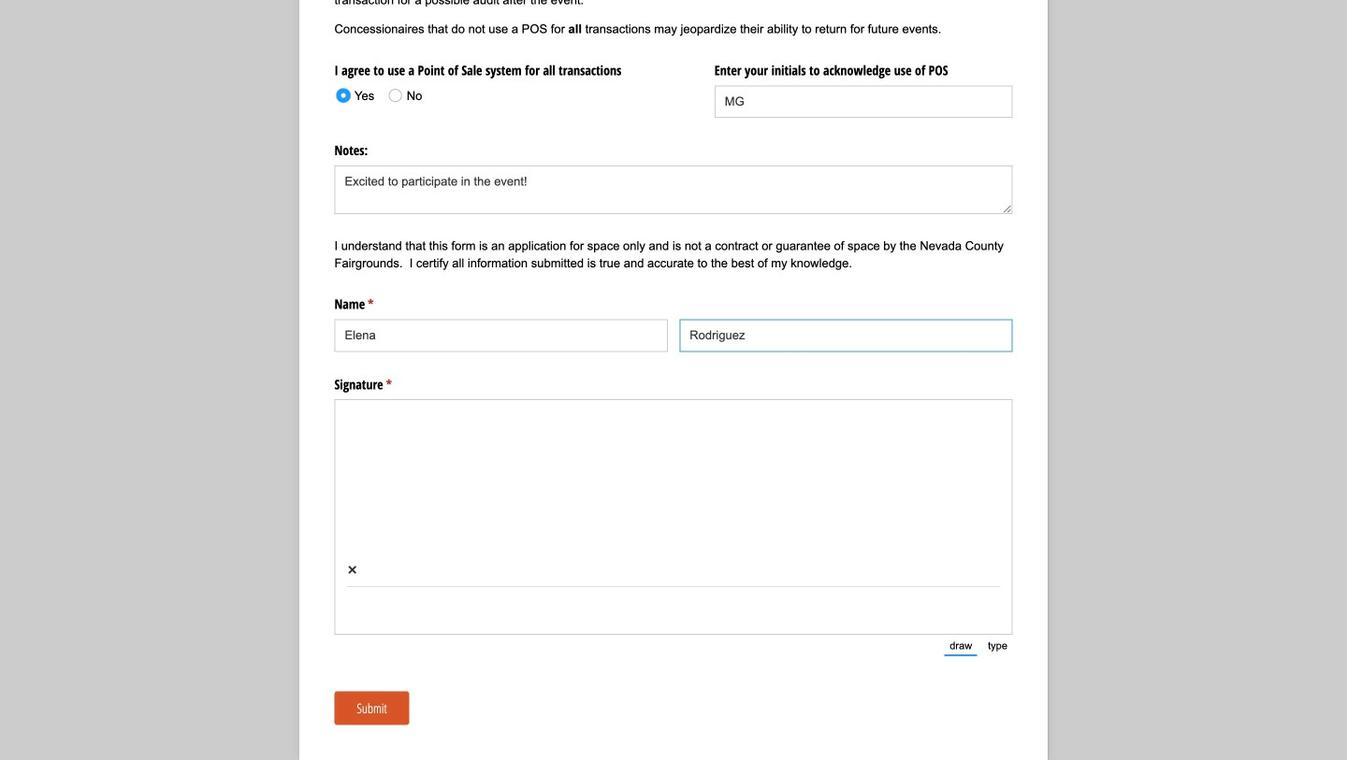 Task type: locate. For each thing, give the bounding box(es) containing it.
None radio
[[330, 81, 387, 109], [382, 81, 422, 109], [330, 81, 387, 109], [382, 81, 422, 109]]

None text field
[[715, 85, 1013, 118], [334, 166, 1013, 214], [715, 85, 1013, 118], [334, 166, 1013, 214]]

First text field
[[334, 319, 668, 352]]



Task type: vqa. For each thing, say whether or not it's contained in the screenshot.
First Text Box
yes



Task type: describe. For each thing, give the bounding box(es) containing it.
Last text field
[[679, 319, 1013, 352]]



